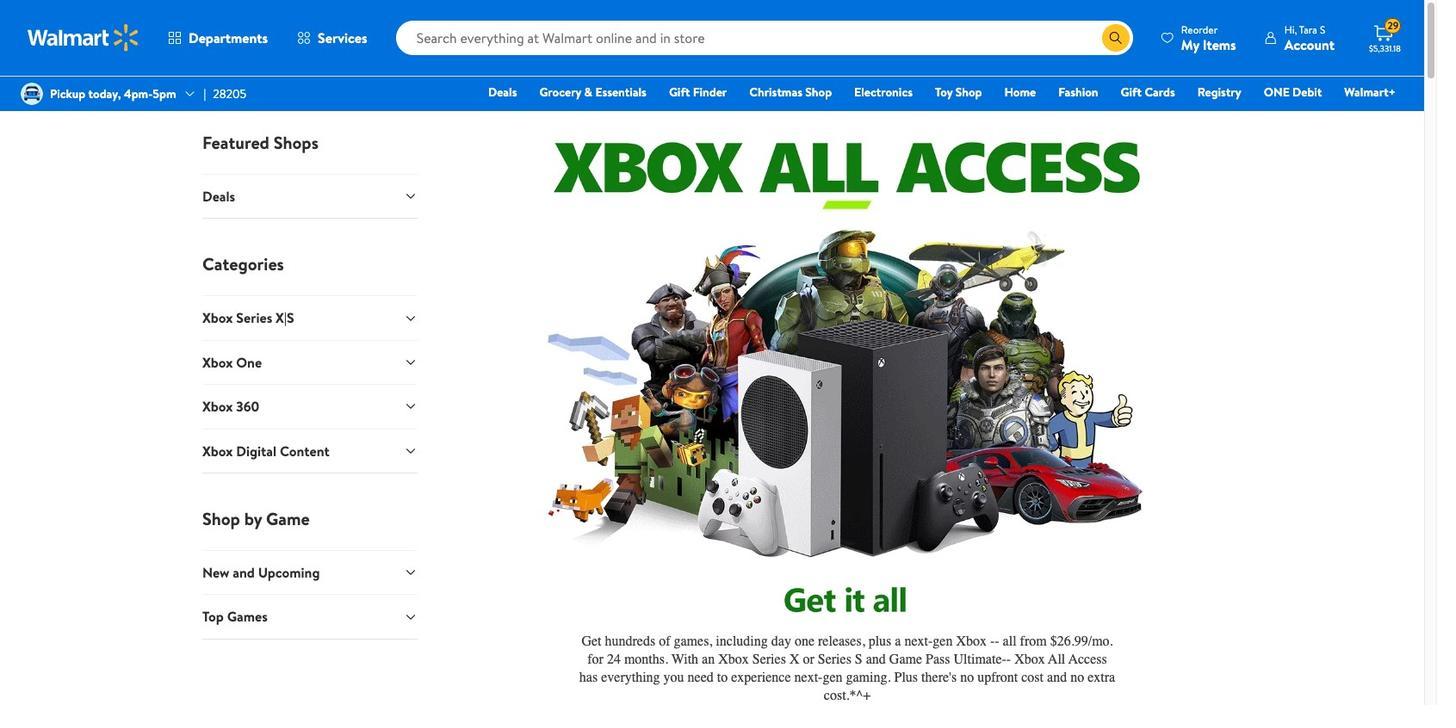 Task type: locate. For each thing, give the bounding box(es) containing it.
s
[[1321, 22, 1326, 37]]

Search search field
[[396, 21, 1134, 55]]

xbox for xbox series x|s
[[202, 309, 233, 328]]

xbox inside dropdown button
[[202, 309, 233, 328]]

new
[[202, 563, 230, 582]]

hi,
[[1285, 22, 1298, 37]]

1 horizontal spatial deals
[[488, 84, 517, 101]]

grocery
[[540, 84, 582, 101]]

xbox digital content button
[[202, 429, 418, 473]]

|
[[204, 85, 206, 102]]

toy shop
[[936, 84, 983, 101]]

deals left grocery
[[488, 84, 517, 101]]

2 horizontal spatial shop
[[956, 84, 983, 101]]

2 xbox from the top
[[202, 353, 233, 372]]

0 horizontal spatial gift
[[669, 84, 690, 101]]

4pm-
[[124, 85, 153, 102]]

shop left by
[[202, 507, 240, 531]]

gift finder link
[[662, 83, 735, 102]]

0 horizontal spatial deals
[[202, 187, 235, 206]]

top
[[202, 608, 224, 627]]

xbox inside "dropdown button"
[[202, 353, 233, 372]]

one debit
[[1265, 84, 1323, 101]]

walmart+
[[1345, 84, 1397, 101]]

3 xbox from the top
[[202, 397, 233, 416]]

29
[[1388, 18, 1400, 33]]

gift left 'finder'
[[669, 84, 690, 101]]

4 xbox from the top
[[202, 442, 233, 461]]

xbox left the digital at the left bottom of the page
[[202, 442, 233, 461]]

one debit link
[[1257, 83, 1331, 102]]

finder
[[693, 84, 727, 101]]

x|s
[[276, 309, 294, 328]]

tara
[[1300, 22, 1318, 37]]

xbox left the series at top
[[202, 309, 233, 328]]

gift left cards
[[1121, 84, 1142, 101]]

registry link
[[1190, 83, 1250, 102]]

xbox digital content
[[202, 442, 330, 461]]

1 gift from the left
[[669, 84, 690, 101]]

featured
[[202, 131, 270, 154]]

home link
[[997, 83, 1044, 102]]

deals down featured
[[202, 187, 235, 206]]

shops
[[274, 131, 319, 154]]

top games button
[[202, 595, 418, 639]]

shop right christmas
[[806, 84, 832, 101]]

categories
[[202, 253, 284, 276]]

1 vertical spatial deals
[[202, 187, 235, 206]]

1 horizontal spatial shop
[[806, 84, 832, 101]]

1 horizontal spatial gift
[[1121, 84, 1142, 101]]

gift
[[669, 84, 690, 101], [1121, 84, 1142, 101]]

xbox left 360
[[202, 397, 233, 416]]

deals
[[488, 84, 517, 101], [202, 187, 235, 206]]

xbox for xbox 360
[[202, 397, 233, 416]]

gift cards
[[1121, 84, 1176, 101]]

xbox
[[202, 309, 233, 328], [202, 353, 233, 372], [202, 397, 233, 416], [202, 442, 233, 461]]

content
[[280, 442, 330, 461]]

essentials
[[596, 84, 647, 101]]

shop right toy
[[956, 84, 983, 101]]

2 gift from the left
[[1121, 84, 1142, 101]]

&
[[585, 84, 593, 101]]

 image
[[21, 83, 43, 105]]

reorder
[[1182, 22, 1218, 37]]

cards
[[1145, 84, 1176, 101]]

xbox left one
[[202, 353, 233, 372]]

0 vertical spatial deals
[[488, 84, 517, 101]]

pickup today, 4pm-5pm
[[50, 85, 176, 102]]

electronics link
[[847, 83, 921, 102]]

new and upcoming button
[[202, 550, 418, 595]]

walmart image
[[28, 24, 140, 52]]

shop for toy shop
[[956, 84, 983, 101]]

shop
[[806, 84, 832, 101], [956, 84, 983, 101], [202, 507, 240, 531]]

one
[[1265, 84, 1290, 101]]

game
[[266, 507, 310, 531]]

5pm
[[153, 85, 176, 102]]

deals link
[[481, 83, 525, 102]]

gift finder
[[669, 84, 727, 101]]

1 xbox from the top
[[202, 309, 233, 328]]

fashion link
[[1051, 83, 1107, 102]]

hi, tara s account
[[1285, 22, 1335, 54]]

shop by game
[[202, 507, 310, 531]]

360
[[236, 397, 260, 416]]

gift for gift cards
[[1121, 84, 1142, 101]]



Task type: describe. For each thing, give the bounding box(es) containing it.
digital
[[236, 442, 277, 461]]

xbox for xbox digital content
[[202, 442, 233, 461]]

christmas shop
[[750, 84, 832, 101]]

deals inside "link"
[[488, 84, 517, 101]]

one
[[236, 353, 262, 372]]

| 28205
[[204, 85, 247, 102]]

pickup
[[50, 85, 85, 102]]

xbox one button
[[202, 340, 418, 384]]

games
[[227, 608, 268, 627]]

upcoming
[[258, 563, 320, 582]]

toy
[[936, 84, 953, 101]]

deals inside dropdown button
[[202, 187, 235, 206]]

xbox 360
[[202, 397, 260, 416]]

deals button
[[202, 174, 418, 218]]

today,
[[88, 85, 121, 102]]

debit
[[1293, 84, 1323, 101]]

xbox for xbox one
[[202, 353, 233, 372]]

gift for gift finder
[[669, 84, 690, 101]]

electronics
[[855, 84, 913, 101]]

and
[[233, 563, 255, 582]]

fashion
[[1059, 84, 1099, 101]]

gift cards link
[[1114, 83, 1184, 102]]

items
[[1203, 35, 1237, 54]]

grocery & essentials link
[[532, 83, 655, 102]]

departments button
[[153, 17, 283, 59]]

search icon image
[[1110, 31, 1123, 45]]

christmas
[[750, 84, 803, 101]]

new and upcoming
[[202, 563, 320, 582]]

$5,331.18
[[1370, 42, 1402, 54]]

by
[[244, 507, 262, 531]]

reorder my items
[[1182, 22, 1237, 54]]

registry
[[1198, 84, 1242, 101]]

toy shop link
[[928, 83, 990, 102]]

28205
[[213, 85, 247, 102]]

series
[[236, 309, 272, 328]]

home
[[1005, 84, 1037, 101]]

services button
[[283, 17, 382, 59]]

xbox 360 button
[[202, 384, 418, 429]]

grocery & essentials
[[540, 84, 647, 101]]

top games
[[202, 608, 268, 627]]

featured shops
[[202, 131, 319, 154]]

services
[[318, 28, 368, 47]]

my
[[1182, 35, 1200, 54]]

xbox one
[[202, 353, 262, 372]]

walmart+ link
[[1337, 83, 1404, 102]]

shop for christmas shop
[[806, 84, 832, 101]]

0 horizontal spatial shop
[[202, 507, 240, 531]]

account
[[1285, 35, 1335, 54]]

departments
[[189, 28, 268, 47]]

Walmart Site-Wide search field
[[396, 21, 1134, 55]]

xbox series x|s button
[[202, 296, 418, 340]]

christmas shop link
[[742, 83, 840, 102]]

xbox series x|s
[[202, 309, 294, 328]]



Task type: vqa. For each thing, say whether or not it's contained in the screenshot.
Content
yes



